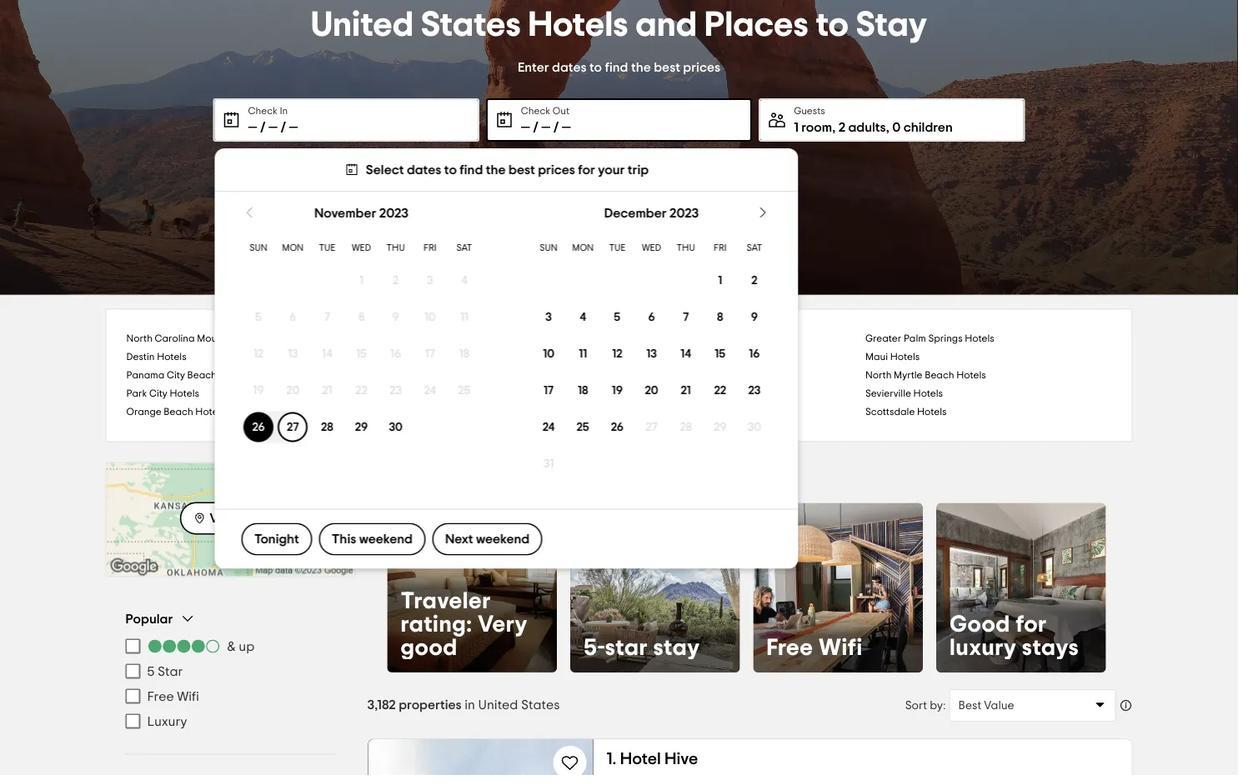Task type: vqa. For each thing, say whether or not it's contained in the screenshot.


Task type: describe. For each thing, give the bounding box(es) containing it.
16 inside "december 2023" grid
[[749, 348, 760, 360]]

north carolina mountains hotels
[[126, 334, 277, 344]]

enter dates to find the best prices
[[518, 60, 721, 74]]

in
[[280, 106, 288, 116]]

united for 3,182 properties in united states
[[478, 699, 518, 712]]

2 for december 2023
[[752, 275, 758, 286]]

27 inside november 2023 grid
[[287, 422, 299, 433]]

hive
[[665, 752, 699, 768]]

by:
[[930, 700, 946, 712]]

las vegas hotels
[[619, 389, 698, 399]]

good for luxury stays
[[950, 613, 1080, 660]]

popular hotels in united states right now
[[387, 465, 751, 485]]

hotels down destin hotels link
[[219, 371, 249, 381]]

hotels right scottsdale
[[918, 408, 947, 418]]

4 inside november 2023 grid
[[461, 275, 468, 286]]

december 2023 grid
[[532, 192, 772, 482]]

scottsdale hotels
[[866, 408, 947, 418]]

beach up las vegas hotels
[[650, 352, 680, 362]]

out
[[553, 106, 570, 116]]

13 inside november 2023 grid
[[288, 348, 298, 360]]

rating:
[[401, 613, 473, 636]]

15 inside november 2023 grid
[[356, 348, 367, 360]]

13 inside "december 2023" grid
[[647, 348, 657, 360]]

hotels down maui hotels link
[[957, 371, 987, 381]]

9 inside november 2023 grid
[[392, 311, 399, 323]]

oahu hotels
[[373, 389, 430, 399]]

and
[[636, 8, 697, 43]]

thu for december 2023
[[677, 244, 695, 253]]

row containing 3
[[532, 299, 772, 336]]

luxury
[[950, 636, 1017, 660]]

this weekend
[[332, 533, 413, 546]]

destin
[[126, 352, 155, 362]]

weekend for this weekend
[[359, 533, 413, 546]]

4 inside row
[[580, 311, 587, 323]]

27 inside "december 2023" grid
[[646, 422, 658, 433]]

8 inside november 2023 grid
[[358, 311, 365, 323]]

2 inside the guests 1 room , 2 adults , 0 children
[[839, 121, 846, 134]]

12 inside "december 2023" grid
[[612, 348, 623, 360]]

good for luxury stays link
[[937, 503, 1107, 673]]

26 inside november 2023 grid
[[252, 422, 265, 433]]

december
[[605, 206, 667, 220]]

sort
[[906, 700, 928, 712]]

26 inside "december 2023" grid
[[611, 422, 624, 433]]

properties
[[399, 699, 462, 712]]

popular for popular hotels in united states right now
[[387, 465, 459, 485]]

hotels right "oahu"
[[401, 389, 430, 399]]

row containing 12
[[241, 336, 482, 372]]

best
[[959, 700, 982, 712]]

17 inside november 2023 grid
[[425, 348, 435, 360]]

children
[[904, 121, 953, 134]]

the for enter
[[631, 60, 651, 74]]

hotel
[[620, 752, 661, 768]]

thu for november 2023
[[387, 244, 405, 253]]

3 / from the left
[[533, 121, 539, 134]]

north myrtle beach hotels link
[[866, 367, 1112, 385]]

hotels up maui hotels link
[[965, 334, 995, 344]]

view map
[[210, 512, 268, 526]]

previous month image
[[241, 204, 258, 221]]

5 star
[[147, 665, 183, 679]]

tue for november
[[319, 244, 336, 253]]

4 — from the left
[[521, 121, 530, 134]]

2023 for december 2023
[[670, 206, 699, 220]]

0 vertical spatial united
[[311, 8, 414, 43]]

to for select dates to find the best prices for your trip
[[444, 163, 457, 176]]

check for check in — / — / —
[[248, 106, 278, 116]]

maui hotels panama city beach hotels
[[126, 352, 920, 381]]

sevierville hotels link
[[866, 385, 1112, 403]]

1 for november 2023
[[360, 275, 364, 286]]

check out — / — / —
[[521, 106, 571, 134]]

hotels down carolina at the left of page
[[157, 352, 187, 362]]

hotels up las vegas hotels
[[682, 352, 712, 362]]

1 / from the left
[[260, 121, 266, 134]]

3 inside grid
[[427, 275, 433, 286]]

28 inside november 2023 grid
[[321, 422, 333, 433]]

stay
[[654, 636, 701, 660]]

row group for november
[[241, 262, 482, 446]]

free wifi link
[[754, 503, 923, 673]]

states for 3,182 properties in united states
[[521, 699, 560, 712]]

miramar
[[373, 352, 411, 362]]

21 inside november 2023 grid
[[322, 385, 332, 397]]

beach inside north myrtle beach hotels park city hotels
[[925, 371, 955, 381]]

sevierville
[[866, 389, 912, 399]]

14 inside november 2023 grid
[[322, 348, 333, 360]]

hotels up oahu hotels link
[[445, 352, 475, 362]]

25 inside november 2023 grid
[[458, 385, 471, 397]]

22 inside november 2023 grid
[[355, 385, 368, 397]]

view
[[210, 512, 239, 526]]

traveler rating: very good
[[401, 590, 528, 660]]

11 inside "december 2023" grid
[[579, 348, 587, 360]]

beach inside the sevierville hotels orange beach hotels
[[164, 408, 193, 418]]

1 vertical spatial wifi
[[177, 690, 199, 704]]

traveler rating: very good link
[[387, 503, 557, 673]]

6 inside november 2023 grid
[[290, 311, 296, 323]]

city inside north myrtle beach hotels park city hotels
[[149, 389, 168, 399]]

the for select
[[486, 163, 506, 176]]

december 2023
[[605, 206, 699, 220]]

orange beach hotels link
[[126, 403, 373, 422]]

mon for november 2023
[[282, 244, 304, 253]]

29 inside november 2023 grid
[[355, 422, 368, 433]]

2 , from the left
[[886, 121, 890, 134]]

november
[[314, 206, 377, 220]]

best value
[[959, 700, 1015, 712]]

28 inside "december 2023" grid
[[680, 422, 692, 433]]

22 inside "december 2023" grid
[[714, 385, 727, 397]]

luxury
[[147, 715, 187, 729]]

panama city beach hotels link
[[126, 367, 373, 385]]

this weekend button
[[319, 523, 426, 556]]

0 horizontal spatial myrtle
[[619, 352, 648, 362]]

good
[[401, 636, 458, 660]]

best value button
[[950, 690, 1117, 722]]

this
[[332, 533, 356, 546]]

carolina
[[155, 334, 195, 344]]

greater palm springs hotels destin hotels
[[126, 334, 995, 362]]

16 inside november 2023 grid
[[390, 348, 401, 360]]

greater
[[866, 334, 902, 344]]

11 inside november 2023 grid
[[460, 311, 469, 323]]

6 inside "december 2023" grid
[[648, 311, 655, 323]]

las vegas hotels link
[[619, 385, 866, 403]]

check in — / — / —
[[248, 106, 298, 134]]

15 inside "december 2023" grid
[[715, 348, 726, 360]]

scottsdale
[[866, 408, 915, 418]]

19 inside "december 2023" grid
[[612, 385, 623, 397]]

mon for december 2023
[[572, 244, 594, 253]]

1 , from the left
[[833, 121, 836, 134]]

best for select dates to find the best prices for your trip
[[509, 163, 535, 176]]

in for properties
[[465, 699, 475, 712]]

states for popular hotels in united states right now
[[606, 465, 663, 485]]

2 — from the left
[[269, 121, 278, 134]]

sun for november
[[250, 244, 268, 253]]

myrtle beach hotels
[[619, 352, 712, 362]]

places
[[705, 8, 809, 43]]

0
[[893, 121, 901, 134]]

19 inside november 2023 grid
[[253, 385, 264, 397]]

29 inside "december 2023" grid
[[714, 422, 727, 433]]

hotels
[[463, 465, 518, 485]]

free inside free wifi link
[[767, 636, 814, 660]]

4 / from the left
[[554, 121, 559, 134]]

maui
[[866, 352, 889, 362]]

&
[[227, 640, 236, 654]]

5-star stay link
[[571, 503, 740, 673]]

good
[[950, 613, 1011, 636]]

las
[[619, 389, 636, 399]]

stay
[[857, 8, 928, 43]]

guests
[[794, 106, 826, 116]]

21 inside "december 2023" grid
[[681, 385, 691, 397]]

fri for november 2023
[[424, 244, 437, 253]]

traveler
[[401, 590, 491, 613]]

0 vertical spatial free wifi
[[767, 636, 863, 660]]

30 inside november 2023 grid
[[389, 422, 403, 433]]

sun for december
[[540, 244, 558, 253]]

1 — from the left
[[248, 121, 257, 134]]

select
[[366, 163, 404, 176]]

north carolina mountains hotels link
[[126, 330, 373, 348]]

wed for november
[[352, 244, 371, 253]]

row containing 24
[[532, 409, 772, 446]]

menu containing & up
[[126, 634, 336, 735]]

myrtle beach hotels link
[[619, 348, 866, 367]]



Task type: locate. For each thing, give the bounding box(es) containing it.
6 up north carolina mountains hotels link
[[290, 311, 296, 323]]

myrtle up sevierville
[[894, 371, 923, 381]]

orange
[[126, 408, 162, 418]]

to for enter dates to find the best prices
[[590, 60, 602, 74]]

4 up miramar beach hotels link
[[461, 275, 468, 286]]

2 26 from the left
[[611, 422, 624, 433]]

2 14 from the left
[[681, 348, 692, 360]]

1 21 from the left
[[322, 385, 332, 397]]

26
[[252, 422, 265, 433], [611, 422, 624, 433]]

2 16 from the left
[[749, 348, 760, 360]]

, left 0
[[886, 121, 890, 134]]

beach right miramar
[[414, 352, 443, 362]]

25 up popular hotels in united states right now
[[577, 422, 590, 433]]

11
[[460, 311, 469, 323], [579, 348, 587, 360]]

dates for enter
[[552, 60, 587, 74]]

14
[[322, 348, 333, 360], [681, 348, 692, 360]]

miramar beach hotels link
[[373, 348, 619, 367]]

tonight
[[254, 533, 299, 546]]

to
[[816, 8, 849, 43], [590, 60, 602, 74], [444, 163, 457, 176]]

1 horizontal spatial 22
[[714, 385, 727, 397]]

2 8 from the left
[[717, 311, 724, 323]]

thu inside november 2023 grid
[[387, 244, 405, 253]]

2023 down select in the top left of the page
[[379, 206, 409, 220]]

19 up orange beach hotels link
[[253, 385, 264, 397]]

1 horizontal spatial 17
[[544, 385, 554, 397]]

thu inside "december 2023" grid
[[677, 244, 695, 253]]

1 horizontal spatial 24
[[543, 422, 555, 433]]

hotels right vegas
[[669, 389, 698, 399]]

wed
[[352, 244, 371, 253], [642, 244, 662, 253]]

enter
[[518, 60, 549, 74]]

2 down next month image
[[752, 275, 758, 286]]

1 7 from the left
[[324, 311, 330, 323]]

0 horizontal spatial 24
[[424, 385, 436, 397]]

row group
[[241, 262, 482, 446], [532, 262, 772, 482]]

22
[[355, 385, 368, 397], [714, 385, 727, 397]]

26 down 'park city hotels' link on the left of page
[[252, 422, 265, 433]]

fri for december 2023
[[714, 244, 727, 253]]

23 inside grid
[[390, 385, 402, 397]]

maui hotels link
[[866, 348, 1112, 367]]

0 horizontal spatial 21
[[322, 385, 332, 397]]

hotels up destin hotels link
[[247, 334, 277, 344]]

20 inside grid
[[645, 385, 659, 397]]

1 mon from the left
[[282, 244, 304, 253]]

fri inside november 2023 grid
[[424, 244, 437, 253]]

1 vertical spatial free wifi
[[147, 690, 199, 704]]

12 up panama city beach hotels link
[[254, 348, 264, 360]]

2 9 from the left
[[751, 311, 758, 323]]

30 down las vegas hotels link
[[748, 422, 762, 433]]

19
[[253, 385, 264, 397], [612, 385, 623, 397]]

select dates to find the best prices for your trip
[[366, 163, 649, 176]]

1 horizontal spatial free
[[767, 636, 814, 660]]

check left out on the left top of page
[[521, 106, 551, 116]]

1 vertical spatial the
[[486, 163, 506, 176]]

1 fri from the left
[[424, 244, 437, 253]]

myrtle inside north myrtle beach hotels park city hotels
[[894, 371, 923, 381]]

/
[[260, 121, 266, 134], [281, 121, 286, 134], [533, 121, 539, 134], [554, 121, 559, 134]]

scottsdale hotels link
[[866, 403, 1112, 422]]

stays
[[1023, 636, 1080, 660]]

1 horizontal spatial 1
[[718, 275, 723, 286]]

to left stay
[[816, 8, 849, 43]]

17 right miramar
[[425, 348, 435, 360]]

1 thu from the left
[[387, 244, 405, 253]]

1 vertical spatial free
[[147, 690, 174, 704]]

hotels up enter dates to find the best prices
[[529, 8, 629, 43]]

in right properties
[[465, 699, 475, 712]]

row
[[241, 235, 482, 262], [532, 235, 772, 262], [241, 262, 482, 299], [532, 262, 772, 299], [241, 299, 482, 336], [532, 299, 772, 336], [241, 336, 482, 372], [532, 336, 772, 372], [241, 372, 482, 409], [532, 372, 772, 409], [241, 409, 482, 446], [532, 409, 772, 446]]

23 inside grid
[[749, 385, 761, 397]]

wed down december 2023
[[642, 244, 662, 253]]

1 horizontal spatial ,
[[886, 121, 890, 134]]

2 23 from the left
[[749, 385, 761, 397]]

1 9 from the left
[[392, 311, 399, 323]]

1 vertical spatial 17
[[544, 385, 554, 397]]

30
[[389, 422, 403, 433], [748, 422, 762, 433]]

north inside north myrtle beach hotels park city hotels
[[866, 371, 892, 381]]

0 horizontal spatial tue
[[319, 244, 336, 253]]

mon inside "december 2023" grid
[[572, 244, 594, 253]]

wed for december
[[642, 244, 662, 253]]

hotels right the park
[[170, 389, 199, 399]]

sat for december 2023
[[747, 244, 763, 253]]

in for hotels
[[522, 465, 538, 485]]

0 horizontal spatial sat
[[457, 244, 472, 253]]

0 horizontal spatial 11
[[460, 311, 469, 323]]

7 up north carolina mountains hotels link
[[324, 311, 330, 323]]

0 vertical spatial dates
[[552, 60, 587, 74]]

0 horizontal spatial 28
[[321, 422, 333, 433]]

20 right the las
[[645, 385, 659, 397]]

states
[[421, 8, 521, 43], [606, 465, 663, 485], [521, 699, 560, 712]]

check inside check out — / — / —
[[521, 106, 551, 116]]

0 horizontal spatial 30
[[389, 422, 403, 433]]

0 horizontal spatial united
[[311, 8, 414, 43]]

myrtle up the las
[[619, 352, 648, 362]]

18 up oahu hotels link
[[459, 348, 470, 360]]

2 vertical spatial states
[[521, 699, 560, 712]]

beach down "springs"
[[925, 371, 955, 381]]

0 vertical spatial north
[[126, 334, 153, 344]]

sun inside november 2023 grid
[[250, 244, 268, 253]]

0 horizontal spatial mon
[[282, 244, 304, 253]]

best down and
[[654, 60, 681, 74]]

14 up las vegas hotels
[[681, 348, 692, 360]]

1 inside november 2023 grid
[[360, 275, 364, 286]]

1 20 from the left
[[286, 385, 300, 397]]

1 horizontal spatial 29
[[714, 422, 727, 433]]

prices
[[683, 60, 721, 74], [538, 163, 576, 176]]

2 tue from the left
[[609, 244, 626, 253]]

the
[[631, 60, 651, 74], [486, 163, 506, 176]]

star
[[158, 665, 183, 679]]

wed inside november 2023 grid
[[352, 244, 371, 253]]

1 14 from the left
[[322, 348, 333, 360]]

sat inside "december 2023" grid
[[747, 244, 763, 253]]

24 down miramar beach hotels
[[424, 385, 436, 397]]

1 vertical spatial for
[[1016, 613, 1047, 636]]

2 sat from the left
[[747, 244, 763, 253]]

2 mon from the left
[[572, 244, 594, 253]]

prices for select dates to find the best prices for your trip
[[538, 163, 576, 176]]

2 20 from the left
[[645, 385, 659, 397]]

november 2023
[[314, 206, 409, 220]]

up
[[239, 640, 255, 654]]

tue inside november 2023 grid
[[319, 244, 336, 253]]

1. hotel hive
[[607, 752, 699, 768]]

1 horizontal spatial 4
[[580, 311, 587, 323]]

10
[[424, 311, 436, 323], [543, 348, 555, 360]]

1 horizontal spatial for
[[1016, 613, 1047, 636]]

2 horizontal spatial to
[[816, 8, 849, 43]]

1 row group from the left
[[241, 262, 482, 446]]

prices down and
[[683, 60, 721, 74]]

in
[[522, 465, 538, 485], [465, 699, 475, 712]]

7 up the myrtle beach hotels
[[683, 311, 689, 323]]

thu
[[387, 244, 405, 253], [677, 244, 695, 253]]

november 2023 grid
[[241, 192, 482, 482]]

27 down 'park city hotels' link on the left of page
[[287, 422, 299, 433]]

2 29 from the left
[[714, 422, 727, 433]]

1 vertical spatial popular
[[126, 613, 173, 626]]

0 horizontal spatial 18
[[459, 348, 470, 360]]

0 vertical spatial find
[[605, 60, 629, 74]]

0 horizontal spatial 22
[[355, 385, 368, 397]]

0 horizontal spatial for
[[578, 163, 595, 176]]

to down united states hotels and places to stay at the top
[[590, 60, 602, 74]]

next weekend button
[[432, 523, 543, 556]]

0 horizontal spatial free wifi
[[147, 690, 199, 704]]

, left adults
[[833, 121, 836, 134]]

24 inside "december 2023" grid
[[543, 422, 555, 433]]

0 horizontal spatial 13
[[288, 348, 298, 360]]

next
[[445, 533, 473, 546]]

3 up greater palm springs hotels destin hotels
[[546, 311, 552, 323]]

weekend right this at the left bottom of the page
[[359, 533, 413, 546]]

north
[[126, 334, 153, 344], [866, 371, 892, 381]]

sat inside november 2023 grid
[[457, 244, 472, 253]]

mon inside november 2023 grid
[[282, 244, 304, 253]]

24 inside november 2023 grid
[[424, 385, 436, 397]]

1 horizontal spatial 3
[[546, 311, 552, 323]]

1 horizontal spatial wifi
[[819, 636, 863, 660]]

1 horizontal spatial 13
[[647, 348, 657, 360]]

5 inside november 2023 grid
[[255, 311, 262, 323]]

1 horizontal spatial wed
[[642, 244, 662, 253]]

0 vertical spatial in
[[522, 465, 538, 485]]

1 vertical spatial 10
[[543, 348, 555, 360]]

sat
[[457, 244, 472, 253], [747, 244, 763, 253]]

1 vertical spatial united
[[542, 465, 601, 485]]

check
[[248, 106, 278, 116], [521, 106, 551, 116]]

30 inside "december 2023" grid
[[748, 422, 762, 433]]

oahu hotels link
[[373, 385, 619, 403]]

1 vertical spatial 18
[[578, 385, 588, 397]]

17 inside "december 2023" grid
[[544, 385, 554, 397]]

2 inside grid
[[393, 275, 399, 286]]

1
[[794, 121, 799, 134], [360, 275, 364, 286], [718, 275, 723, 286]]

22 down myrtle beach hotels link
[[714, 385, 727, 397]]

0 horizontal spatial sun
[[250, 244, 268, 253]]

1 horizontal spatial 2023
[[670, 206, 699, 220]]

20 inside grid
[[286, 385, 300, 397]]

free wifi
[[767, 636, 863, 660], [147, 690, 199, 704]]

tue inside "december 2023" grid
[[609, 244, 626, 253]]

star
[[605, 636, 648, 660]]

2 7 from the left
[[683, 311, 689, 323]]

1 13 from the left
[[288, 348, 298, 360]]

greater palm springs hotels link
[[866, 330, 1112, 348]]

to right select in the top left of the page
[[444, 163, 457, 176]]

best for enter dates to find the best prices
[[654, 60, 681, 74]]

2 6 from the left
[[648, 311, 655, 323]]

north myrtle beach hotels park city hotels
[[126, 371, 987, 399]]

10 inside november 2023 grid
[[424, 311, 436, 323]]

1 vertical spatial best
[[509, 163, 535, 176]]

14 inside "december 2023" grid
[[681, 348, 692, 360]]

0 horizontal spatial 25
[[458, 385, 471, 397]]

1 horizontal spatial north
[[866, 371, 892, 381]]

1 23 from the left
[[390, 385, 402, 397]]

group
[[126, 611, 336, 735]]

now
[[715, 465, 751, 485]]

2023 for november 2023
[[379, 206, 409, 220]]

north for myrtle
[[866, 371, 892, 381]]

5-star stay
[[584, 636, 701, 660]]

17 down maui hotels panama city beach hotels
[[544, 385, 554, 397]]

row containing 19
[[241, 372, 482, 409]]

25 inside "december 2023" grid
[[577, 422, 590, 433]]

2 for november 2023
[[393, 275, 399, 286]]

—
[[248, 121, 257, 134], [269, 121, 278, 134], [289, 121, 298, 134], [521, 121, 530, 134], [542, 121, 551, 134], [562, 121, 571, 134]]

& up
[[227, 640, 255, 654]]

destin hotels link
[[126, 348, 373, 367]]

0 horizontal spatial the
[[486, 163, 506, 176]]

2 wed from the left
[[642, 244, 662, 253]]

2023 inside grid
[[670, 206, 699, 220]]

13 up vegas
[[647, 348, 657, 360]]

2023 right 'december'
[[670, 206, 699, 220]]

0 vertical spatial 4
[[461, 275, 468, 286]]

21
[[322, 385, 332, 397], [681, 385, 691, 397]]

row containing 26
[[241, 409, 482, 446]]

for
[[578, 163, 595, 176], [1016, 613, 1047, 636]]

0 horizontal spatial thu
[[387, 244, 405, 253]]

trip
[[628, 163, 649, 176]]

11 up north myrtle beach hotels park city hotels
[[579, 348, 587, 360]]

3 inside row
[[546, 311, 552, 323]]

5 up north carolina mountains hotels link
[[255, 311, 262, 323]]

springs
[[929, 334, 963, 344]]

0 horizontal spatial 4
[[461, 275, 468, 286]]

7 inside november 2023 grid
[[324, 311, 330, 323]]

23 down miramar
[[390, 385, 402, 397]]

14 left miramar
[[322, 348, 333, 360]]

2 30 from the left
[[748, 422, 762, 433]]

2 / from the left
[[281, 121, 286, 134]]

1.
[[607, 752, 617, 768]]

1 horizontal spatial fri
[[714, 244, 727, 253]]

miramar beach hotels
[[373, 352, 475, 362]]

row containing 17
[[532, 372, 772, 409]]

weekend for next weekend
[[476, 533, 530, 546]]

0 horizontal spatial 19
[[253, 385, 264, 397]]

hotels down palm
[[891, 352, 920, 362]]

15 up las vegas hotels link
[[715, 348, 726, 360]]

popular up 4.0 of 5 bubbles image
[[126, 613, 173, 626]]

2 inside grid
[[752, 275, 758, 286]]

thu down november 2023
[[387, 244, 405, 253]]

30 down oahu hotels
[[389, 422, 403, 433]]

1 26 from the left
[[252, 422, 265, 433]]

1 horizontal spatial 18
[[578, 385, 588, 397]]

weekend right next
[[476, 533, 530, 546]]

0 vertical spatial 18
[[459, 348, 470, 360]]

beach right orange
[[164, 408, 193, 418]]

0 vertical spatial myrtle
[[619, 352, 648, 362]]

1 left room
[[794, 121, 799, 134]]

wed inside "december 2023" grid
[[642, 244, 662, 253]]

2 row group from the left
[[532, 262, 772, 482]]

0 horizontal spatial 6
[[290, 311, 296, 323]]

21 right vegas
[[681, 385, 691, 397]]

in left 31
[[522, 465, 538, 485]]

18 left the las
[[578, 385, 588, 397]]

north up the destin
[[126, 334, 153, 344]]

1 29 from the left
[[355, 422, 368, 433]]

2 28 from the left
[[680, 422, 692, 433]]

right
[[668, 465, 710, 485]]

for left "your"
[[578, 163, 595, 176]]

very
[[478, 613, 528, 636]]

0 vertical spatial 25
[[458, 385, 471, 397]]

0 vertical spatial 10
[[424, 311, 436, 323]]

best down check out — / — / —
[[509, 163, 535, 176]]

21 left "oahu"
[[322, 385, 332, 397]]

park city hotels link
[[126, 385, 373, 403]]

1 horizontal spatial 26
[[611, 422, 624, 433]]

20
[[286, 385, 300, 397], [645, 385, 659, 397]]

0 horizontal spatial ,
[[833, 121, 836, 134]]

1 30 from the left
[[389, 422, 403, 433]]

20 up orange beach hotels link
[[286, 385, 300, 397]]

2 13 from the left
[[647, 348, 657, 360]]

2 vertical spatial united
[[478, 699, 518, 712]]

best
[[654, 60, 681, 74], [509, 163, 535, 176]]

1 wed from the left
[[352, 244, 371, 253]]

6 — from the left
[[562, 121, 571, 134]]

check inside "check in — / — / —"
[[248, 106, 278, 116]]

23 down myrtle beach hotels link
[[749, 385, 761, 397]]

city right the park
[[149, 389, 168, 399]]

north down maui
[[866, 371, 892, 381]]

1 vertical spatial city
[[149, 389, 168, 399]]

check left in
[[248, 106, 278, 116]]

north for carolina
[[126, 334, 153, 344]]

1 horizontal spatial mon
[[572, 244, 594, 253]]

1 12 from the left
[[254, 348, 264, 360]]

1 up myrtle beach hotels link
[[718, 275, 723, 286]]

2 27 from the left
[[646, 422, 658, 433]]

wed down november 2023
[[352, 244, 371, 253]]

hotels down 'park city hotels' link on the left of page
[[196, 408, 225, 418]]

16 up las vegas hotels link
[[749, 348, 760, 360]]

2 sun from the left
[[540, 244, 558, 253]]

find for select
[[460, 163, 483, 176]]

1 horizontal spatial free wifi
[[767, 636, 863, 660]]

1 horizontal spatial 23
[[749, 385, 761, 397]]

0 horizontal spatial find
[[460, 163, 483, 176]]

for inside the good for luxury stays
[[1016, 613, 1047, 636]]

12 up the las
[[612, 348, 623, 360]]

2 22 from the left
[[714, 385, 727, 397]]

1 28 from the left
[[321, 422, 333, 433]]

menu
[[126, 634, 336, 735]]

sat for november 2023
[[457, 244, 472, 253]]

6 up the myrtle beach hotels
[[648, 311, 655, 323]]

group containing popular
[[126, 611, 336, 735]]

23
[[390, 385, 402, 397], [749, 385, 761, 397]]

popular left hotels
[[387, 465, 459, 485]]

0 horizontal spatial wifi
[[177, 690, 199, 704]]

0 horizontal spatial 27
[[287, 422, 299, 433]]

10 inside "december 2023" grid
[[543, 348, 555, 360]]

1 down november 2023
[[360, 275, 364, 286]]

tue down november
[[319, 244, 336, 253]]

map
[[241, 512, 268, 526]]

0 horizontal spatial 16
[[390, 348, 401, 360]]

for right good
[[1016, 613, 1047, 636]]

city inside maui hotels panama city beach hotels
[[167, 371, 185, 381]]

1 2023 from the left
[[379, 206, 409, 220]]

find for enter
[[605, 60, 629, 74]]

dates for select
[[407, 163, 442, 176]]

1 vertical spatial north
[[866, 371, 892, 381]]

5 inside "december 2023" grid
[[614, 311, 621, 323]]

1 weekend from the left
[[359, 533, 413, 546]]

2 check from the left
[[521, 106, 551, 116]]

fri inside "december 2023" grid
[[714, 244, 727, 253]]

31
[[544, 458, 554, 470]]

1 horizontal spatial to
[[590, 60, 602, 74]]

2 fri from the left
[[714, 244, 727, 253]]

0 horizontal spatial row group
[[241, 262, 482, 446]]

2 right room
[[839, 121, 846, 134]]

1 inside "december 2023" grid
[[718, 275, 723, 286]]

1 horizontal spatial thu
[[677, 244, 695, 253]]

sevierville hotels orange beach hotels
[[126, 389, 944, 418]]

4 up greater palm springs hotels destin hotels
[[580, 311, 587, 323]]

3 up miramar beach hotels
[[427, 275, 433, 286]]

5 — from the left
[[542, 121, 551, 134]]

mountains
[[197, 334, 245, 344]]

0 vertical spatial states
[[421, 8, 521, 43]]

0 horizontal spatial 12
[[254, 348, 264, 360]]

free wifi inside group
[[147, 690, 199, 704]]

0 vertical spatial wifi
[[819, 636, 863, 660]]

next weekend
[[445, 533, 530, 546]]

4.0 of 5 bubbles image
[[147, 640, 221, 654]]

1 vertical spatial 11
[[579, 348, 587, 360]]

12 inside november 2023 grid
[[254, 348, 264, 360]]

1 19 from the left
[[253, 385, 264, 397]]

16 up oahu hotels
[[390, 348, 401, 360]]

popular for popular
[[126, 613, 173, 626]]

5 left star
[[147, 665, 155, 679]]

city right panama
[[167, 371, 185, 381]]

row group for december
[[532, 262, 772, 482]]

adults
[[849, 121, 886, 134]]

2023 inside grid
[[379, 206, 409, 220]]

beach inside maui hotels panama city beach hotels
[[187, 371, 217, 381]]

0 horizontal spatial 29
[[355, 422, 368, 433]]

1 16 from the left
[[390, 348, 401, 360]]

4
[[461, 275, 468, 286], [580, 311, 587, 323]]

9 inside "december 2023" grid
[[751, 311, 758, 323]]

1 vertical spatial myrtle
[[894, 371, 923, 381]]

7 inside "december 2023" grid
[[683, 311, 689, 323]]

18 inside "december 2023" grid
[[578, 385, 588, 397]]

16
[[390, 348, 401, 360], [749, 348, 760, 360]]

park
[[126, 389, 147, 399]]

save to a trip image
[[560, 753, 580, 773]]

15
[[356, 348, 367, 360], [715, 348, 726, 360]]

2 12 from the left
[[612, 348, 623, 360]]

0 horizontal spatial 26
[[252, 422, 265, 433]]

13 up panama city beach hotels link
[[288, 348, 298, 360]]

2 15 from the left
[[715, 348, 726, 360]]

1 tue from the left
[[319, 244, 336, 253]]

2 thu from the left
[[677, 244, 695, 253]]

27
[[287, 422, 299, 433], [646, 422, 658, 433]]

5 inside menu
[[147, 665, 155, 679]]

10 up miramar beach hotels
[[424, 311, 436, 323]]

24
[[424, 385, 436, 397], [543, 422, 555, 433]]

dates right enter on the top of the page
[[552, 60, 587, 74]]

1 horizontal spatial 8
[[717, 311, 724, 323]]

weekend
[[359, 533, 413, 546], [476, 533, 530, 546]]

2 19 from the left
[[612, 385, 623, 397]]

22 left "oahu"
[[355, 385, 368, 397]]

row containing 5
[[241, 299, 482, 336]]

1 for december 2023
[[718, 275, 723, 286]]

1 horizontal spatial dates
[[552, 60, 587, 74]]

1 horizontal spatial 30
[[748, 422, 762, 433]]

1 15 from the left
[[356, 348, 367, 360]]

1 6 from the left
[[290, 311, 296, 323]]

1 sun from the left
[[250, 244, 268, 253]]

1 vertical spatial 24
[[543, 422, 555, 433]]

1 horizontal spatial the
[[631, 60, 651, 74]]

next month image
[[755, 204, 772, 221]]

1 horizontal spatial 11
[[579, 348, 587, 360]]

1 22 from the left
[[355, 385, 368, 397]]

1 8 from the left
[[358, 311, 365, 323]]

check for check out — / — / —
[[521, 106, 551, 116]]

tue down 'december'
[[609, 244, 626, 253]]

25 down miramar beach hotels link
[[458, 385, 471, 397]]

1 horizontal spatial 5
[[255, 311, 262, 323]]

1 inside the guests 1 room , 2 adults , 0 children
[[794, 121, 799, 134]]

sun inside "december 2023" grid
[[540, 244, 558, 253]]

0 horizontal spatial check
[[248, 106, 278, 116]]

9 up miramar
[[392, 311, 399, 323]]

10 up north myrtle beach hotels park city hotels
[[543, 348, 555, 360]]

1 horizontal spatial 20
[[645, 385, 659, 397]]

1 sat from the left
[[457, 244, 472, 253]]

view map button
[[180, 503, 281, 535]]

9 up myrtle beach hotels link
[[751, 311, 758, 323]]

sort by:
[[906, 700, 946, 712]]

1 horizontal spatial 10
[[543, 348, 555, 360]]

3 — from the left
[[289, 121, 298, 134]]

thu down december 2023
[[677, 244, 695, 253]]

2 weekend from the left
[[476, 533, 530, 546]]

0 vertical spatial to
[[816, 8, 849, 43]]

0 vertical spatial popular
[[387, 465, 459, 485]]

tonight button
[[241, 523, 312, 556]]

1 27 from the left
[[287, 422, 299, 433]]

united for popular hotels in united states right now
[[542, 465, 601, 485]]

2 horizontal spatial 2
[[839, 121, 846, 134]]

6
[[290, 311, 296, 323], [648, 311, 655, 323]]

united states hotels and places to stay
[[311, 8, 928, 43]]

27 down vegas
[[646, 422, 658, 433]]

1 vertical spatial states
[[606, 465, 663, 485]]

panama
[[126, 371, 165, 381]]

tue for december
[[609, 244, 626, 253]]

8 inside "december 2023" grid
[[717, 311, 724, 323]]

2 2023 from the left
[[670, 206, 699, 220]]

1 vertical spatial 25
[[577, 422, 590, 433]]

5-
[[584, 636, 605, 660]]

states left right
[[606, 465, 663, 485]]

2023
[[379, 206, 409, 220], [670, 206, 699, 220]]

0 horizontal spatial 15
[[356, 348, 367, 360]]

row containing 10
[[532, 336, 772, 372]]

18 inside november 2023 grid
[[459, 348, 470, 360]]

hotels up scottsdale hotels
[[914, 389, 944, 399]]

1 horizontal spatial 19
[[612, 385, 623, 397]]

1 check from the left
[[248, 106, 278, 116]]

states up save to a trip 'icon'
[[521, 699, 560, 712]]

2 21 from the left
[[681, 385, 691, 397]]

prices for enter dates to find the best prices
[[683, 60, 721, 74]]



